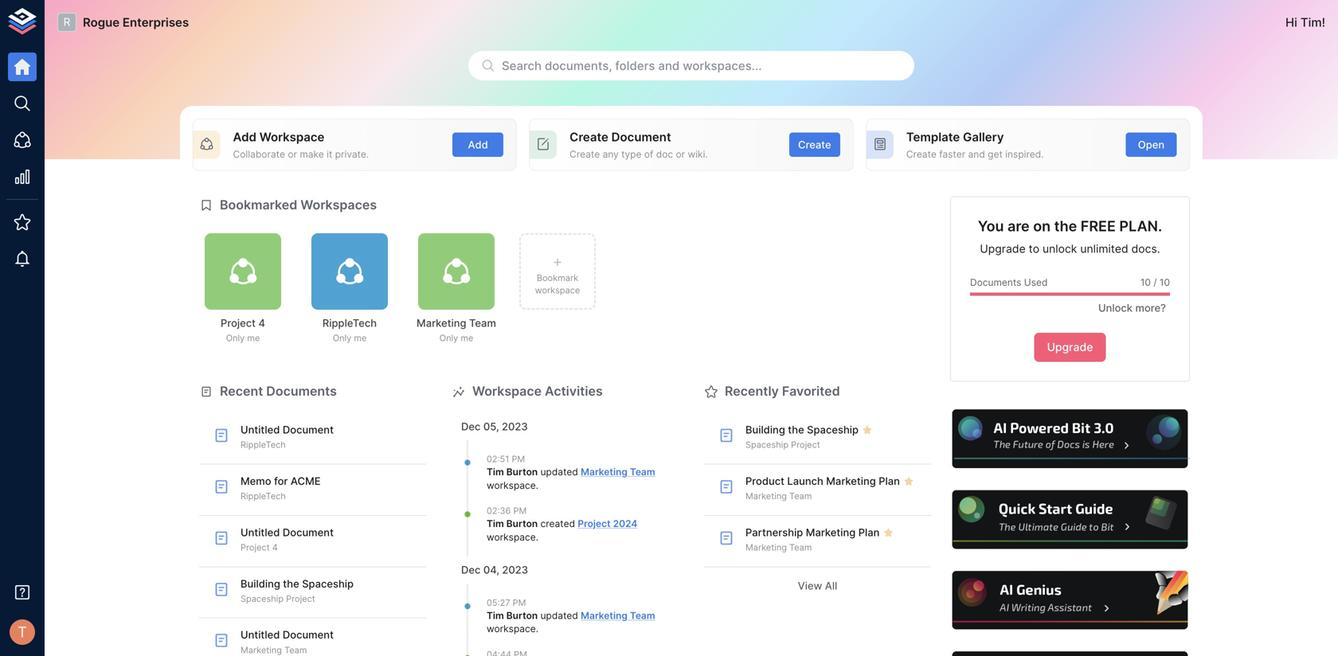 Task type: vqa. For each thing, say whether or not it's contained in the screenshot.


Task type: describe. For each thing, give the bounding box(es) containing it.
view
[[798, 580, 822, 592]]

add button
[[453, 133, 503, 157]]

02:36 pm tim burton created project 2024 workspace .
[[487, 506, 637, 543]]

building the spaceship spaceship project
[[241, 578, 354, 604]]

dec 05, 2023
[[461, 421, 528, 433]]

marketing team link for 05:27 pm tim burton updated marketing team workspace .
[[581, 610, 655, 621]]

spaceship up product
[[745, 440, 788, 450]]

upgrade button
[[1034, 333, 1106, 362]]

2023 for dec 05, 2023
[[502, 421, 528, 433]]

document for untitled document rippletech
[[283, 424, 334, 436]]

me for project
[[247, 333, 260, 343]]

bookmark workspace
[[535, 273, 580, 295]]

marketing team for partnership
[[745, 542, 812, 553]]

unlock
[[1043, 242, 1077, 256]]

hi
[[1285, 15, 1297, 29]]

only for marketing
[[439, 333, 458, 343]]

marketing team for product
[[745, 491, 812, 501]]

pm for 02:51 pm tim burton updated marketing team workspace .
[[512, 454, 525, 464]]

created
[[540, 518, 575, 530]]

me for marketing
[[461, 333, 473, 343]]

only for project
[[226, 333, 245, 343]]

0 horizontal spatial documents
[[266, 384, 337, 399]]

free
[[1081, 218, 1116, 235]]

template
[[906, 130, 960, 144]]

05,
[[483, 421, 499, 433]]

view all
[[798, 580, 837, 592]]

marketing inside 05:27 pm tim burton updated marketing team workspace .
[[581, 610, 628, 621]]

folders
[[615, 59, 655, 73]]

only inside rippletech only me
[[333, 333, 351, 343]]

inspired.
[[1005, 148, 1044, 160]]

rippletech inside memo for acme rippletech
[[241, 491, 286, 501]]

untitled for untitled document marketing team
[[241, 629, 280, 641]]

collaborate
[[233, 148, 285, 160]]

team inside 02:51 pm tim burton updated marketing team workspace .
[[630, 466, 655, 478]]

more?
[[1135, 302, 1166, 314]]

. for 02:36 pm tim burton created project 2024 workspace .
[[536, 532, 538, 543]]

unlimited
[[1080, 242, 1128, 256]]

10 / 10
[[1140, 277, 1170, 288]]

workspace for 02:36 pm tim burton created project 2024 workspace .
[[487, 532, 536, 543]]

burton for 05:27 pm tim burton updated marketing team workspace .
[[506, 610, 538, 621]]

view all button
[[704, 574, 931, 598]]

private.
[[335, 148, 369, 160]]

project inside 02:36 pm tim burton created project 2024 workspace .
[[578, 518, 611, 530]]

marketing inside marketing team only me
[[417, 317, 466, 329]]

search documents, folders and workspaces... button
[[468, 51, 914, 80]]

team inside marketing team only me
[[469, 317, 496, 329]]

spaceship down favorited
[[807, 424, 859, 436]]

documents used
[[970, 277, 1048, 288]]

bookmarked workspaces
[[220, 197, 377, 213]]

marketing inside 02:51 pm tim burton updated marketing team workspace .
[[581, 466, 628, 478]]

workspace inside add workspace collaborate or make it private.
[[259, 130, 324, 144]]

bookmarked
[[220, 197, 297, 213]]

1 vertical spatial workspace
[[472, 384, 542, 399]]

you
[[978, 218, 1004, 235]]

make
[[300, 148, 324, 160]]

2 help image from the top
[[950, 488, 1190, 551]]

of
[[644, 148, 653, 160]]

recently favorited
[[725, 384, 840, 399]]

on
[[1033, 218, 1051, 235]]

recent
[[220, 384, 263, 399]]

to
[[1029, 242, 1039, 256]]

project inside project 4 only me
[[221, 317, 256, 329]]

unlock
[[1098, 302, 1133, 314]]

untitled document marketing team
[[241, 629, 334, 655]]

activities
[[545, 384, 603, 399]]

search documents, folders and workspaces...
[[502, 59, 762, 73]]

burton for 02:51 pm tim burton updated marketing team workspace .
[[506, 466, 538, 478]]

type
[[621, 148, 642, 160]]

marketing team only me
[[417, 317, 496, 343]]

untitled document project 4
[[241, 526, 334, 553]]

2024
[[613, 518, 637, 530]]

rogue
[[83, 15, 120, 29]]

workspaces...
[[683, 59, 762, 73]]

bookmark
[[537, 273, 578, 283]]

gallery
[[963, 130, 1004, 144]]

all
[[825, 580, 837, 592]]

document for untitled document project 4
[[283, 526, 334, 539]]

0 vertical spatial rippletech
[[322, 317, 377, 329]]

doc
[[656, 148, 673, 160]]

launch
[[787, 475, 823, 487]]

get
[[988, 148, 1003, 160]]

add for add
[[468, 139, 488, 151]]

0 vertical spatial documents
[[970, 277, 1021, 288]]

project inside untitled document project 4
[[241, 542, 270, 553]]

burton for 02:36 pm tim burton created project 2024 workspace .
[[506, 518, 538, 530]]

partnership
[[745, 526, 803, 539]]

workspaces
[[300, 197, 377, 213]]

2023 for dec 04, 2023
[[502, 564, 528, 576]]

workspace activities
[[472, 384, 603, 399]]

spaceship down untitled document project 4
[[302, 578, 354, 590]]

used
[[1024, 277, 1048, 288]]

4 inside project 4 only me
[[258, 317, 265, 329]]

memo
[[241, 475, 271, 487]]

4 help image from the top
[[950, 650, 1190, 656]]

product launch marketing plan
[[745, 475, 900, 487]]

search
[[502, 59, 542, 73]]

updated for 02:51 pm tim burton updated marketing team workspace .
[[540, 466, 578, 478]]

1 vertical spatial plan
[[858, 526, 880, 539]]

tim for 02:36 pm tim burton created project 2024 workspace .
[[487, 518, 504, 530]]

enterprises
[[123, 15, 189, 29]]

02:51
[[487, 454, 509, 464]]

documents,
[[545, 59, 612, 73]]

pm for 05:27 pm tim burton updated marketing team workspace .
[[513, 598, 526, 608]]

for
[[274, 475, 288, 487]]

create inside "button"
[[798, 139, 831, 151]]

the for building the spaceship spaceship project
[[283, 578, 299, 590]]

4 inside untitled document project 4
[[272, 542, 278, 553]]

!
[[1322, 15, 1325, 29]]

bookmark workspace button
[[519, 233, 596, 310]]

. for 02:51 pm tim burton updated marketing team workspace .
[[536, 480, 538, 491]]

create inside template gallery create faster and get inspired.
[[906, 148, 936, 160]]



Task type: locate. For each thing, give the bounding box(es) containing it.
and down gallery at right top
[[968, 148, 985, 160]]

building inside building the spaceship spaceship project
[[241, 578, 280, 590]]

workspace inside button
[[535, 285, 580, 295]]

pm right 02:51
[[512, 454, 525, 464]]

marketing team down product
[[745, 491, 812, 501]]

and inside template gallery create faster and get inspired.
[[968, 148, 985, 160]]

marketing inside the untitled document marketing team
[[241, 645, 282, 655]]

burton
[[506, 466, 538, 478], [506, 518, 538, 530], [506, 610, 538, 621]]

workspace inside 05:27 pm tim burton updated marketing team workspace .
[[487, 623, 536, 635]]

1 horizontal spatial building
[[745, 424, 785, 436]]

me
[[247, 333, 260, 343], [354, 333, 367, 343], [461, 333, 473, 343]]

add inside add workspace collaborate or make it private.
[[233, 130, 256, 144]]

0 vertical spatial pm
[[512, 454, 525, 464]]

pm for 02:36 pm tim burton created project 2024 workspace .
[[513, 506, 527, 516]]

tim for 02:51 pm tim burton updated marketing team workspace .
[[487, 466, 504, 478]]

untitled
[[241, 424, 280, 436], [241, 526, 280, 539], [241, 629, 280, 641]]

0 horizontal spatial 10
[[1140, 277, 1151, 288]]

untitled down recent documents
[[241, 424, 280, 436]]

tim inside 02:51 pm tim burton updated marketing team workspace .
[[487, 466, 504, 478]]

the up unlock
[[1054, 218, 1077, 235]]

2023 right 05,
[[502, 421, 528, 433]]

0 vertical spatial marketing team link
[[581, 466, 655, 478]]

project down building the spaceship
[[791, 440, 820, 450]]

2 burton from the top
[[506, 518, 538, 530]]

project 2024 link
[[578, 518, 637, 530]]

1 vertical spatial updated
[[540, 610, 578, 621]]

the inside you are on the free plan. upgrade to unlock unlimited docs.
[[1054, 218, 1077, 235]]

untitled for untitled document rippletech
[[241, 424, 280, 436]]

document for untitled document marketing team
[[283, 629, 334, 641]]

team
[[469, 317, 496, 329], [630, 466, 655, 478], [789, 491, 812, 501], [789, 542, 812, 553], [630, 610, 655, 621], [284, 645, 307, 655]]

create button
[[789, 133, 840, 157]]

0 horizontal spatial building
[[241, 578, 280, 590]]

3 burton from the top
[[506, 610, 538, 621]]

2 vertical spatial pm
[[513, 598, 526, 608]]

workspace up 02:36
[[487, 480, 536, 491]]

1 vertical spatial 4
[[272, 542, 278, 553]]

document for create document create any type of doc or wiki.
[[611, 130, 671, 144]]

document down recent documents
[[283, 424, 334, 436]]

2 dec from the top
[[461, 564, 481, 576]]

1 vertical spatial upgrade
[[1047, 341, 1093, 354]]

1 vertical spatial .
[[536, 532, 538, 543]]

2 marketing team from the top
[[745, 542, 812, 553]]

1 horizontal spatial me
[[354, 333, 367, 343]]

updated inside 02:51 pm tim burton updated marketing team workspace .
[[540, 466, 578, 478]]

1 vertical spatial building
[[241, 578, 280, 590]]

t
[[18, 623, 27, 641]]

project up building the spaceship spaceship project at bottom
[[241, 542, 270, 553]]

create document create any type of doc or wiki.
[[570, 130, 708, 160]]

document inside untitled document rippletech
[[283, 424, 334, 436]]

tim right hi
[[1300, 15, 1322, 29]]

documents up untitled document rippletech
[[266, 384, 337, 399]]

1 horizontal spatial or
[[676, 148, 685, 160]]

1 burton from the top
[[506, 466, 538, 478]]

1 vertical spatial documents
[[266, 384, 337, 399]]

05:27 pm tim burton updated marketing team workspace .
[[487, 598, 655, 635]]

project inside building the spaceship spaceship project
[[286, 594, 315, 604]]

building for building the spaceship
[[745, 424, 785, 436]]

1 help image from the top
[[950, 408, 1190, 471]]

3 me from the left
[[461, 333, 473, 343]]

project up recent
[[221, 317, 256, 329]]

0 vertical spatial dec
[[461, 421, 481, 433]]

or inside create document create any type of doc or wiki.
[[676, 148, 685, 160]]

1 10 from the left
[[1140, 277, 1151, 288]]

document inside the untitled document marketing team
[[283, 629, 334, 641]]

2 updated from the top
[[540, 610, 578, 621]]

1 vertical spatial marketing team
[[745, 542, 812, 553]]

dec for dec 04, 2023
[[461, 564, 481, 576]]

or inside add workspace collaborate or make it private.
[[288, 148, 297, 160]]

1 vertical spatial the
[[788, 424, 804, 436]]

favorited
[[782, 384, 840, 399]]

2 vertical spatial .
[[536, 623, 538, 635]]

acme
[[291, 475, 321, 487]]

add workspace collaborate or make it private.
[[233, 130, 369, 160]]

1 horizontal spatial only
[[333, 333, 351, 343]]

02:36
[[487, 506, 511, 516]]

2 vertical spatial rippletech
[[241, 491, 286, 501]]

pm inside 02:51 pm tim burton updated marketing team workspace .
[[512, 454, 525, 464]]

wiki.
[[688, 148, 708, 160]]

any
[[603, 148, 619, 160]]

only inside project 4 only me
[[226, 333, 245, 343]]

and right folders on the top left
[[658, 59, 680, 73]]

2 untitled from the top
[[241, 526, 280, 539]]

only inside marketing team only me
[[439, 333, 458, 343]]

workspace
[[259, 130, 324, 144], [472, 384, 542, 399]]

0 horizontal spatial workspace
[[259, 130, 324, 144]]

documents left the used
[[970, 277, 1021, 288]]

recently
[[725, 384, 779, 399]]

r
[[63, 15, 70, 29]]

marketing team down partnership
[[745, 542, 812, 553]]

1 horizontal spatial add
[[468, 139, 488, 151]]

plan.
[[1119, 218, 1162, 235]]

1 untitled from the top
[[241, 424, 280, 436]]

document down building the spaceship spaceship project at bottom
[[283, 629, 334, 641]]

updated
[[540, 466, 578, 478], [540, 610, 578, 621]]

dec left 04,
[[461, 564, 481, 576]]

building down untitled document project 4
[[241, 578, 280, 590]]

burton down 02:36
[[506, 518, 538, 530]]

or right doc
[[676, 148, 685, 160]]

updated for 05:27 pm tim burton updated marketing team workspace .
[[540, 610, 578, 621]]

1 me from the left
[[247, 333, 260, 343]]

hi tim !
[[1285, 15, 1325, 29]]

workspace for 05:27 pm tim burton updated marketing team workspace .
[[487, 623, 536, 635]]

upgrade down you
[[980, 242, 1026, 256]]

workspace inside 02:51 pm tim burton updated marketing team workspace .
[[487, 480, 536, 491]]

untitled down building the spaceship spaceship project at bottom
[[241, 629, 280, 641]]

tim down 05:27
[[487, 610, 504, 621]]

2023 right 04,
[[502, 564, 528, 576]]

0 vertical spatial building
[[745, 424, 785, 436]]

3 help image from the top
[[950, 569, 1190, 632]]

tim down 02:51
[[487, 466, 504, 478]]

team inside the untitled document marketing team
[[284, 645, 307, 655]]

me inside project 4 only me
[[247, 333, 260, 343]]

upgrade
[[980, 242, 1026, 256], [1047, 341, 1093, 354]]

spaceship
[[807, 424, 859, 436], [745, 440, 788, 450], [302, 578, 354, 590], [241, 594, 284, 604]]

building the spaceship
[[745, 424, 859, 436]]

1 vertical spatial untitled
[[241, 526, 280, 539]]

/
[[1153, 277, 1157, 288]]

me inside rippletech only me
[[354, 333, 367, 343]]

0 vertical spatial updated
[[540, 466, 578, 478]]

tim down 02:36
[[487, 518, 504, 530]]

or
[[288, 148, 297, 160], [676, 148, 685, 160]]

1 updated from the top
[[540, 466, 578, 478]]

tim inside 05:27 pm tim burton updated marketing team workspace .
[[487, 610, 504, 621]]

upgrade inside you are on the free plan. upgrade to unlock unlimited docs.
[[980, 242, 1026, 256]]

workspace down 02:36
[[487, 532, 536, 543]]

0 horizontal spatial me
[[247, 333, 260, 343]]

product
[[745, 475, 784, 487]]

recent documents
[[220, 384, 337, 399]]

05:27
[[487, 598, 510, 608]]

0 vertical spatial upgrade
[[980, 242, 1026, 256]]

1 vertical spatial 2023
[[502, 564, 528, 576]]

2 horizontal spatial only
[[439, 333, 458, 343]]

dec for dec 05, 2023
[[461, 421, 481, 433]]

project
[[221, 317, 256, 329], [791, 440, 820, 450], [578, 518, 611, 530], [241, 542, 270, 553], [286, 594, 315, 604]]

workspace inside 02:36 pm tim burton created project 2024 workspace .
[[487, 532, 536, 543]]

10 right /
[[1160, 277, 1170, 288]]

spaceship project
[[745, 440, 820, 450]]

progress bar
[[970, 293, 1170, 296]]

0 horizontal spatial add
[[233, 130, 256, 144]]

open
[[1138, 139, 1165, 151]]

burton inside 05:27 pm tim burton updated marketing team workspace .
[[506, 610, 538, 621]]

1 dec from the top
[[461, 421, 481, 433]]

10 left /
[[1140, 277, 1151, 288]]

1 vertical spatial and
[[968, 148, 985, 160]]

create
[[570, 130, 608, 144], [798, 139, 831, 151], [570, 148, 600, 160], [906, 148, 936, 160]]

workspace down bookmark
[[535, 285, 580, 295]]

unlock more? button
[[1090, 296, 1170, 320]]

0 vertical spatial burton
[[506, 466, 538, 478]]

the inside building the spaceship spaceship project
[[283, 578, 299, 590]]

2 vertical spatial burton
[[506, 610, 538, 621]]

it
[[327, 148, 332, 160]]

the for building the spaceship
[[788, 424, 804, 436]]

pm inside 05:27 pm tim burton updated marketing team workspace .
[[513, 598, 526, 608]]

. inside 05:27 pm tim burton updated marketing team workspace .
[[536, 623, 538, 635]]

0 vertical spatial the
[[1054, 218, 1077, 235]]

and inside button
[[658, 59, 680, 73]]

3 only from the left
[[439, 333, 458, 343]]

1 . from the top
[[536, 480, 538, 491]]

marketing
[[417, 317, 466, 329], [581, 466, 628, 478], [826, 475, 876, 487], [745, 491, 787, 501], [806, 526, 856, 539], [745, 542, 787, 553], [581, 610, 628, 621], [241, 645, 282, 655]]

spaceship up the untitled document marketing team
[[241, 594, 284, 604]]

the down untitled document project 4
[[283, 578, 299, 590]]

2 horizontal spatial the
[[1054, 218, 1077, 235]]

or left make
[[288, 148, 297, 160]]

burton inside 02:51 pm tim burton updated marketing team workspace .
[[506, 466, 538, 478]]

add inside add "button"
[[468, 139, 488, 151]]

burton down 02:51
[[506, 466, 538, 478]]

tim for 05:27 pm tim burton updated marketing team workspace .
[[487, 610, 504, 621]]

1 vertical spatial dec
[[461, 564, 481, 576]]

team inside 05:27 pm tim burton updated marketing team workspace .
[[630, 610, 655, 621]]

2 me from the left
[[354, 333, 367, 343]]

project up the untitled document marketing team
[[286, 594, 315, 604]]

workspace down 05:27
[[487, 623, 536, 635]]

untitled document rippletech
[[241, 424, 334, 450]]

plan
[[879, 475, 900, 487], [858, 526, 880, 539]]

burton down 05:27
[[506, 610, 538, 621]]

faster
[[939, 148, 965, 160]]

tim inside 02:36 pm tim burton created project 2024 workspace .
[[487, 518, 504, 530]]

t button
[[5, 615, 40, 650]]

2 10 from the left
[[1160, 277, 1170, 288]]

3 untitled from the top
[[241, 629, 280, 641]]

1 horizontal spatial the
[[788, 424, 804, 436]]

02:51 pm tim burton updated marketing team workspace .
[[487, 454, 655, 491]]

. inside 02:36 pm tim burton created project 2024 workspace .
[[536, 532, 538, 543]]

0 horizontal spatial 4
[[258, 317, 265, 329]]

2 vertical spatial untitled
[[241, 629, 280, 641]]

0 vertical spatial workspace
[[259, 130, 324, 144]]

the up spaceship project
[[788, 424, 804, 436]]

memo for acme rippletech
[[241, 475, 321, 501]]

0 horizontal spatial the
[[283, 578, 299, 590]]

1 vertical spatial burton
[[506, 518, 538, 530]]

0 vertical spatial and
[[658, 59, 680, 73]]

partnership marketing plan
[[745, 526, 880, 539]]

1 horizontal spatial and
[[968, 148, 985, 160]]

3 . from the top
[[536, 623, 538, 635]]

0 horizontal spatial only
[[226, 333, 245, 343]]

burton inside 02:36 pm tim burton created project 2024 workspace .
[[506, 518, 538, 530]]

2 only from the left
[[333, 333, 351, 343]]

0 horizontal spatial or
[[288, 148, 297, 160]]

document up of at left
[[611, 130, 671, 144]]

2 marketing team link from the top
[[581, 610, 655, 621]]

0 vertical spatial 4
[[258, 317, 265, 329]]

pm right 02:36
[[513, 506, 527, 516]]

upgrade inside button
[[1047, 341, 1093, 354]]

me inside marketing team only me
[[461, 333, 473, 343]]

rippletech only me
[[322, 317, 377, 343]]

1 vertical spatial marketing team link
[[581, 610, 655, 621]]

0 horizontal spatial upgrade
[[980, 242, 1026, 256]]

untitled down memo for acme rippletech
[[241, 526, 280, 539]]

4 up building the spaceship spaceship project at bottom
[[272, 542, 278, 553]]

marketing team link
[[581, 466, 655, 478], [581, 610, 655, 621]]

untitled for untitled document project 4
[[241, 526, 280, 539]]

0 vertical spatial marketing team
[[745, 491, 812, 501]]

1 marketing team link from the top
[[581, 466, 655, 478]]

1 vertical spatial pm
[[513, 506, 527, 516]]

0 vertical spatial .
[[536, 480, 538, 491]]

open button
[[1126, 133, 1177, 157]]

4 up recent documents
[[258, 317, 265, 329]]

documents
[[970, 277, 1021, 288], [266, 384, 337, 399]]

1 only from the left
[[226, 333, 245, 343]]

marketing team link for 02:51 pm tim burton updated marketing team workspace .
[[581, 466, 655, 478]]

2 . from the top
[[536, 532, 538, 543]]

you are on the free plan. upgrade to unlock unlimited docs.
[[978, 218, 1162, 256]]

04,
[[483, 564, 499, 576]]

1 horizontal spatial 10
[[1160, 277, 1170, 288]]

1 marketing team from the top
[[745, 491, 812, 501]]

rippletech
[[322, 317, 377, 329], [241, 440, 286, 450], [241, 491, 286, 501]]

untitled inside the untitled document marketing team
[[241, 629, 280, 641]]

workspace up make
[[259, 130, 324, 144]]

upgrade down unlock more? button
[[1047, 341, 1093, 354]]

0 vertical spatial plan
[[879, 475, 900, 487]]

document down acme
[[283, 526, 334, 539]]

unlock more?
[[1098, 302, 1166, 314]]

1 vertical spatial rippletech
[[241, 440, 286, 450]]

1 or from the left
[[288, 148, 297, 160]]

rippletech inside untitled document rippletech
[[241, 440, 286, 450]]

add for add workspace collaborate or make it private.
[[233, 130, 256, 144]]

dec left 05,
[[461, 421, 481, 433]]

workspace for 02:51 pm tim burton updated marketing team workspace .
[[487, 480, 536, 491]]

2 vertical spatial the
[[283, 578, 299, 590]]

docs.
[[1131, 242, 1160, 256]]

. for 05:27 pm tim burton updated marketing team workspace .
[[536, 623, 538, 635]]

workspace up 'dec 05, 2023'
[[472, 384, 542, 399]]

document inside untitled document project 4
[[283, 526, 334, 539]]

pm inside 02:36 pm tim burton created project 2024 workspace .
[[513, 506, 527, 516]]

2 or from the left
[[676, 148, 685, 160]]

building for building the spaceship spaceship project
[[241, 578, 280, 590]]

dec 04, 2023
[[461, 564, 528, 576]]

untitled inside untitled document project 4
[[241, 526, 280, 539]]

0 horizontal spatial and
[[658, 59, 680, 73]]

0 vertical spatial untitled
[[241, 424, 280, 436]]

1 horizontal spatial workspace
[[472, 384, 542, 399]]

building up spaceship project
[[745, 424, 785, 436]]

building
[[745, 424, 785, 436], [241, 578, 280, 590]]

1 horizontal spatial documents
[[970, 277, 1021, 288]]

untitled inside untitled document rippletech
[[241, 424, 280, 436]]

10
[[1140, 277, 1151, 288], [1160, 277, 1170, 288]]

document inside create document create any type of doc or wiki.
[[611, 130, 671, 144]]

2 horizontal spatial me
[[461, 333, 473, 343]]

template gallery create faster and get inspired.
[[906, 130, 1044, 160]]

are
[[1007, 218, 1030, 235]]

pm right 05:27
[[513, 598, 526, 608]]

. inside 02:51 pm tim burton updated marketing team workspace .
[[536, 480, 538, 491]]

1 horizontal spatial 4
[[272, 542, 278, 553]]

updated inside 05:27 pm tim burton updated marketing team workspace .
[[540, 610, 578, 621]]

1 horizontal spatial upgrade
[[1047, 341, 1093, 354]]

help image
[[950, 408, 1190, 471], [950, 488, 1190, 551], [950, 569, 1190, 632], [950, 650, 1190, 656]]

2023
[[502, 421, 528, 433], [502, 564, 528, 576]]

add
[[233, 130, 256, 144], [468, 139, 488, 151]]

project left 2024 on the left of the page
[[578, 518, 611, 530]]

project 4 only me
[[221, 317, 265, 343]]

only
[[226, 333, 245, 343], [333, 333, 351, 343], [439, 333, 458, 343]]

0 vertical spatial 2023
[[502, 421, 528, 433]]

rogue enterprises
[[83, 15, 189, 29]]



